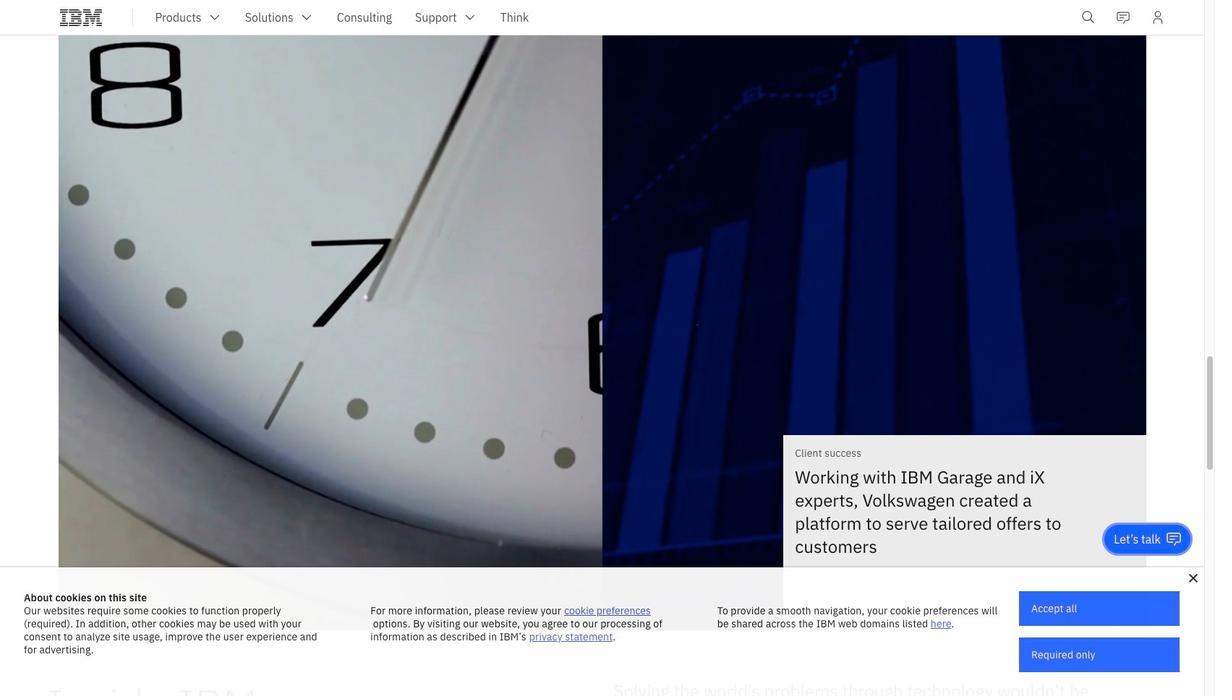 Task type: describe. For each thing, give the bounding box(es) containing it.
let's talk element
[[1115, 532, 1161, 548]]



